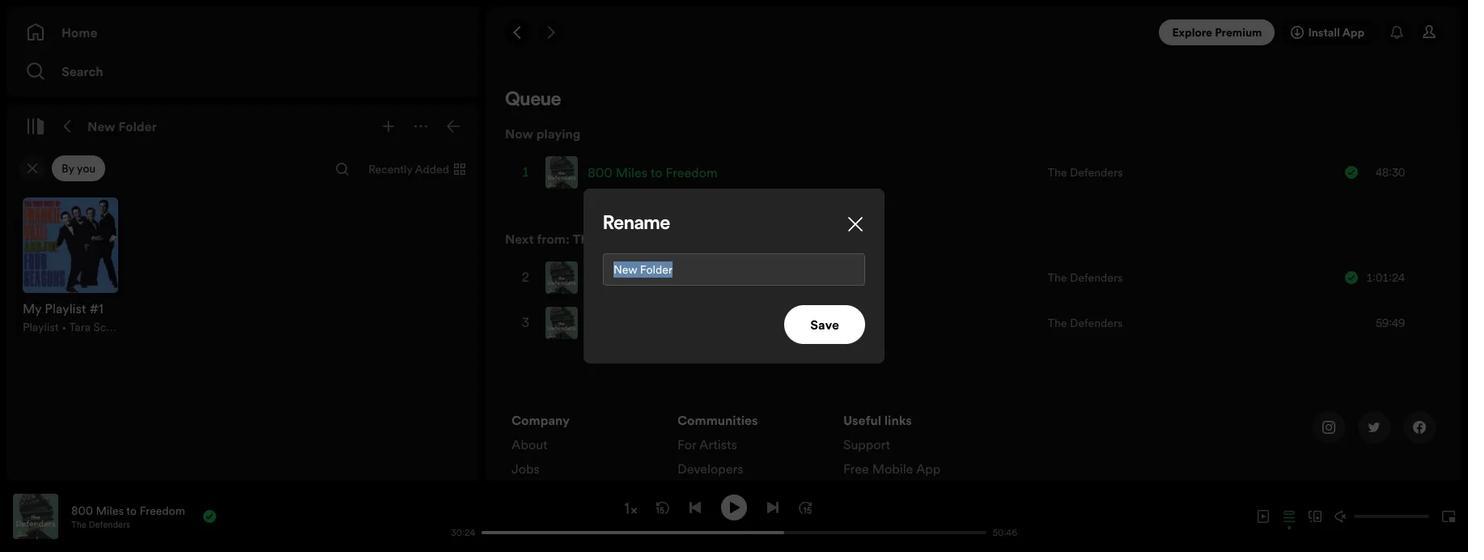 Task type: describe. For each thing, give the bounding box(es) containing it.
go back image
[[512, 26, 524, 39]]

48:30 cell
[[1345, 151, 1428, 194]]

search in your library image
[[336, 163, 349, 176]]

haven't
[[619, 269, 664, 287]]

the defenders for they haven't seen the last of us
[[1048, 270, 1123, 286]]

play image
[[728, 501, 741, 514]]

they haven't seen the last of us cell
[[546, 256, 788, 299]]

defenders inside 800 miles to freedom the defenders
[[89, 518, 130, 531]]

instagram image
[[1323, 421, 1336, 434]]

they haven't seen the last of us
[[588, 269, 782, 287]]

twitter image
[[1368, 421, 1381, 434]]

explore premium button
[[1159, 19, 1275, 45]]

freedom for 800 miles to freedom
[[666, 163, 718, 181]]

playlist
[[23, 319, 59, 335]]

skip back 15 seconds image
[[656, 501, 669, 514]]

by you
[[62, 160, 96, 176]]

seen
[[667, 269, 696, 287]]

explore premium
[[1172, 24, 1262, 40]]

what's new image
[[1391, 26, 1404, 39]]

3 the defenders from the top
[[1048, 315, 1123, 331]]

the defenders for 800 miles to freedom
[[1048, 164, 1123, 180]]

for artists link
[[677, 435, 737, 460]]

by
[[62, 160, 74, 176]]

free
[[843, 460, 869, 478]]

install
[[1308, 24, 1340, 40]]

playlist •
[[23, 319, 69, 335]]

save
[[810, 316, 839, 333]]

close image
[[846, 214, 865, 234]]

freedom for 800 miles to freedom the defenders
[[140, 502, 185, 518]]

jobs link
[[512, 460, 540, 484]]

miles for 800 miles to freedom the defenders
[[96, 502, 124, 518]]

app inside the useful links support free mobile app
[[916, 460, 941, 478]]

search link
[[26, 55, 460, 87]]

developers link
[[677, 460, 744, 484]]

support
[[843, 435, 890, 453]]

us
[[767, 269, 782, 287]]

communities
[[677, 411, 758, 429]]

800 miles to freedom the defenders
[[71, 502, 185, 531]]

playing
[[536, 125, 581, 142]]

800 for 800 miles to freedom
[[588, 163, 613, 181]]

premium
[[1215, 24, 1262, 40]]

company
[[512, 411, 570, 429]]

next image
[[767, 501, 779, 514]]

list containing communities
[[677, 411, 824, 550]]

go forward image
[[544, 26, 557, 39]]

change speed image
[[622, 500, 639, 516]]

folder
[[118, 117, 157, 135]]

explore
[[1172, 24, 1212, 40]]

30:24
[[451, 527, 475, 539]]

home link
[[26, 16, 460, 49]]

59:49
[[1376, 315, 1405, 331]]

next
[[505, 230, 534, 248]]

communities for artists developers
[[677, 411, 758, 478]]

search
[[62, 62, 103, 80]]

new folder
[[87, 117, 157, 135]]



Task type: vqa. For each thing, say whether or not it's contained in the screenshot.
the leftmost Spotify
no



Task type: locate. For each thing, give the bounding box(es) containing it.
miles for 800 miles to freedom
[[616, 163, 648, 181]]

1 vertical spatial freedom
[[140, 502, 185, 518]]

0 horizontal spatial 800
[[71, 502, 93, 518]]

you
[[77, 160, 96, 176]]

for
[[677, 435, 696, 453]]

the inside 800 miles to freedom the defenders
[[71, 518, 86, 531]]

1 horizontal spatial app
[[1343, 24, 1365, 40]]

800 for 800 miles to freedom the defenders
[[71, 502, 93, 518]]

company about jobs
[[512, 411, 570, 478]]

to inside 800 miles to freedom the defenders
[[126, 502, 137, 518]]

clear filters image
[[26, 162, 39, 175]]

miles
[[616, 163, 648, 181], [96, 502, 124, 518]]

now playing: 800 miles to freedom by the defenders footer
[[13, 494, 443, 539]]

0 vertical spatial app
[[1343, 24, 1365, 40]]

new folder button
[[84, 113, 160, 139]]

they
[[588, 269, 616, 287]]

1 vertical spatial app
[[916, 460, 941, 478]]

install app
[[1308, 24, 1365, 40]]

edit details dialog
[[584, 189, 885, 363]]

defenders
[[1070, 164, 1123, 180], [599, 230, 661, 248], [1070, 270, 1123, 286], [1070, 315, 1123, 331], [89, 518, 130, 531]]

0 vertical spatial the defenders
[[1048, 164, 1123, 180]]

the
[[1048, 164, 1067, 180], [573, 230, 596, 248], [699, 269, 721, 287], [1048, 270, 1067, 286], [1048, 315, 1067, 331], [71, 518, 86, 531]]

1:01:24 cell
[[1345, 256, 1428, 299]]

By you checkbox
[[52, 155, 105, 181]]

0 vertical spatial 800
[[588, 163, 613, 181]]

save button
[[785, 305, 865, 344]]

1 vertical spatial to
[[126, 502, 137, 518]]

to inside cell
[[651, 163, 662, 181]]

cell
[[546, 301, 693, 345]]

app right install
[[1343, 24, 1365, 40]]

previous image
[[689, 501, 702, 514]]

of
[[752, 269, 764, 287]]

1:01:24
[[1366, 270, 1405, 286]]

1 horizontal spatial 800
[[588, 163, 613, 181]]

player controls element
[[443, 494, 1025, 539]]

to for 800 miles to freedom the defenders
[[126, 502, 137, 518]]

None search field
[[330, 156, 355, 182]]

to for 800 miles to freedom
[[651, 163, 662, 181]]

2 horizontal spatial list
[[843, 411, 990, 484]]

free mobile app link
[[843, 460, 941, 484]]

freedom
[[666, 163, 718, 181], [140, 502, 185, 518]]

spotify – play queue element
[[486, 91, 1462, 552]]

800
[[588, 163, 613, 181], [71, 502, 93, 518]]

the inside cell
[[699, 269, 721, 287]]

800 inside 800 miles to freedom cell
[[588, 163, 613, 181]]

jobs
[[512, 460, 540, 478]]

0 horizontal spatial list
[[512, 411, 658, 502]]

1 vertical spatial 800
[[71, 502, 93, 518]]

list
[[512, 411, 658, 502], [677, 411, 824, 550], [843, 411, 990, 484]]

queue
[[505, 91, 561, 110]]

0 horizontal spatial miles
[[96, 502, 124, 518]]

1 horizontal spatial miles
[[616, 163, 648, 181]]

support link
[[843, 435, 890, 460]]

now
[[505, 125, 533, 142]]

1 the defenders from the top
[[1048, 164, 1123, 180]]

miles inside 800 miles to freedom cell
[[616, 163, 648, 181]]

miles inside 800 miles to freedom the defenders
[[96, 502, 124, 518]]

top bar and user menu element
[[486, 6, 1462, 58]]

last
[[725, 269, 749, 287]]

home
[[62, 23, 97, 41]]

2 the defenders from the top
[[1048, 270, 1123, 286]]

new
[[87, 117, 115, 135]]

800 miles to freedom
[[588, 163, 718, 181]]

from:
[[537, 230, 570, 248]]

0 horizontal spatial to
[[126, 502, 137, 518]]

facebook image
[[1413, 421, 1426, 434]]

None text field
[[603, 253, 865, 286]]

install app link
[[1282, 19, 1378, 45]]

1 horizontal spatial freedom
[[666, 163, 718, 181]]

0 vertical spatial freedom
[[666, 163, 718, 181]]

0 horizontal spatial app
[[916, 460, 941, 478]]

•
[[62, 319, 67, 335]]

app right mobile
[[916, 460, 941, 478]]

about link
[[512, 435, 548, 460]]

rename
[[603, 214, 670, 234]]

skip forward 15 seconds image
[[799, 501, 812, 514]]

50:46
[[993, 527, 1018, 539]]

3 list from the left
[[843, 411, 990, 484]]

useful
[[843, 411, 881, 429]]

48:30
[[1376, 164, 1405, 180]]

1 horizontal spatial to
[[651, 163, 662, 181]]

the defenders link
[[1048, 164, 1123, 180], [573, 230, 661, 248], [1048, 270, 1123, 286], [1048, 315, 1123, 331], [71, 518, 130, 531]]

2 list from the left
[[677, 411, 824, 550]]

artists
[[699, 435, 737, 453]]

app inside top bar and user menu element
[[1343, 24, 1365, 40]]

the defenders
[[1048, 164, 1123, 180], [1048, 270, 1123, 286], [1048, 315, 1123, 331]]

to
[[651, 163, 662, 181], [126, 502, 137, 518]]

now playing
[[505, 125, 581, 142]]

none search field inside main element
[[330, 156, 355, 182]]

800 inside 800 miles to freedom the defenders
[[71, 502, 93, 518]]

mobile
[[872, 460, 913, 478]]

1 vertical spatial miles
[[96, 502, 124, 518]]

0 vertical spatial miles
[[616, 163, 648, 181]]

1 horizontal spatial list
[[677, 411, 824, 550]]

0 horizontal spatial freedom
[[140, 502, 185, 518]]

0 vertical spatial to
[[651, 163, 662, 181]]

800 miles to freedom link
[[71, 502, 185, 518]]

freedom inside 800 miles to freedom the defenders
[[140, 502, 185, 518]]

none text field inside edit details dialog
[[603, 253, 865, 286]]

freedom inside 800 miles to freedom cell
[[666, 163, 718, 181]]

list containing company
[[512, 411, 658, 502]]

app
[[1343, 24, 1365, 40], [916, 460, 941, 478]]

volume off image
[[1335, 510, 1348, 523]]

main element
[[6, 6, 479, 481]]

2 vertical spatial the defenders
[[1048, 315, 1123, 331]]

800 miles to freedom cell
[[546, 151, 724, 194]]

links
[[885, 411, 912, 429]]

developers
[[677, 460, 744, 478]]

1 list from the left
[[512, 411, 658, 502]]

useful links support free mobile app
[[843, 411, 941, 478]]

next from: the defenders
[[505, 230, 661, 248]]

about
[[512, 435, 548, 453]]

list containing useful links
[[843, 411, 990, 484]]

1 vertical spatial the defenders
[[1048, 270, 1123, 286]]



